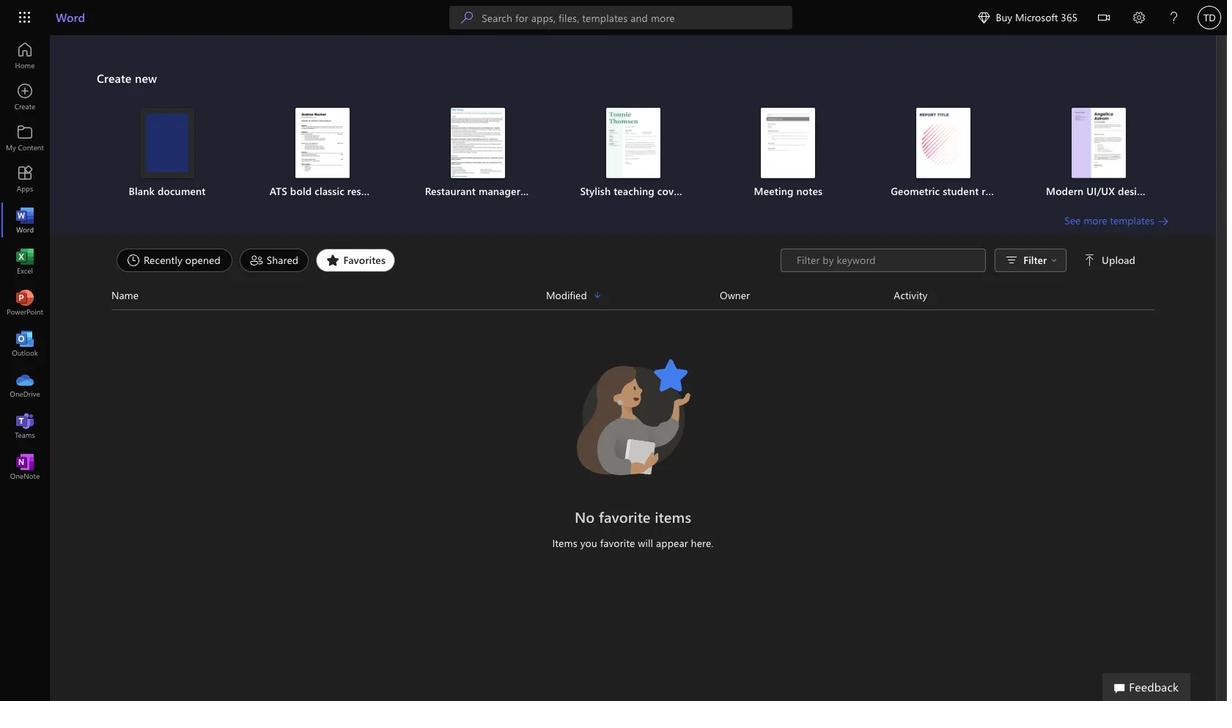 Task type: locate. For each thing, give the bounding box(es) containing it.
0 horizontal spatial resume
[[348, 184, 382, 198]]

tab list
[[113, 249, 781, 272]]

shared tab
[[236, 249, 313, 272]]

resume
[[348, 184, 382, 198], [524, 184, 558, 198]]

new
[[135, 70, 157, 86]]

here.
[[691, 536, 714, 550]]

2 cover from the left
[[1162, 184, 1188, 198]]

geometric student report
[[891, 184, 1012, 198]]

geometric student report element
[[875, 108, 1013, 206]]

modern ui/ux designer cover letter element
[[1031, 108, 1216, 206]]

my content image
[[18, 131, 32, 145]]

see more templates
[[1065, 213, 1155, 227]]

stylish teaching cover letter element
[[564, 108, 712, 206]]

more
[[1084, 213, 1108, 227]]

feedback button
[[1103, 673, 1191, 701]]

cover
[[658, 184, 684, 198], [1162, 184, 1188, 198]]

create image
[[18, 89, 32, 104]]

geometric student report image
[[917, 108, 971, 178]]

report
[[982, 184, 1012, 198]]

activity
[[894, 288, 928, 302]]

home image
[[18, 48, 32, 63]]

letter right teaching
[[687, 184, 712, 198]]

microsoft
[[1016, 10, 1059, 24]]

see more templates button
[[1065, 213, 1170, 228]]

resume right manager
[[524, 184, 558, 198]]

resume right classic
[[348, 184, 382, 198]]

word image
[[18, 213, 32, 227]]

empty state icon image
[[567, 351, 699, 483]]

ats
[[270, 184, 287, 198]]

no favorite items status
[[372, 507, 894, 527]]


[[1099, 12, 1110, 23]]


[[979, 12, 990, 23]]

recently opened
[[144, 253, 221, 267]]

letter right designer
[[1191, 184, 1216, 198]]

favorite up the items you favorite will appear here.
[[599, 507, 651, 527]]

0 horizontal spatial cover
[[658, 184, 684, 198]]

ats bold classic resume
[[270, 184, 382, 198]]

 button
[[1087, 0, 1122, 38]]

document
[[158, 184, 206, 198]]

favorite left will
[[601, 536, 635, 550]]

None search field
[[450, 6, 793, 29]]

row containing name
[[111, 287, 1155, 310]]

outlook image
[[18, 336, 32, 351]]

designer
[[1119, 184, 1160, 198]]

shared
[[267, 253, 299, 267]]

modern ui/ux designer cover letter image
[[1072, 108, 1127, 178]]

ui/ux
[[1087, 184, 1116, 198]]

no favorite items
[[575, 507, 692, 527]]

favorite
[[599, 507, 651, 527], [601, 536, 635, 550]]

1 horizontal spatial cover
[[1162, 184, 1188, 198]]

meeting notes element
[[720, 108, 858, 206]]

items you favorite will appear here. status
[[372, 536, 894, 551]]

list inside no favorite items main content
[[97, 95, 1216, 213]]

Search box. Suggestions appear as you type. search field
[[482, 6, 793, 29]]

favorite inside no favorite items status
[[599, 507, 651, 527]]

td
[[1204, 12, 1216, 23]]

tab list containing recently opened
[[113, 249, 781, 272]]

favorite inside items you favorite will appear here. 'status'
[[601, 536, 635, 550]]

1 horizontal spatial resume
[[524, 184, 558, 198]]

2 letter from the left
[[1191, 184, 1216, 198]]

letter
[[687, 184, 712, 198], [1191, 184, 1216, 198]]

cover right teaching
[[658, 184, 684, 198]]

modified button
[[546, 287, 720, 304]]

list
[[97, 95, 1216, 213]]

favorites
[[344, 253, 386, 267]]

0 horizontal spatial letter
[[687, 184, 712, 198]]

manager
[[479, 184, 521, 198]]

0 vertical spatial favorite
[[599, 507, 651, 527]]

owner button
[[720, 287, 894, 304]]

filter
[[1024, 253, 1047, 267]]


[[1052, 257, 1058, 263]]

1 cover from the left
[[658, 184, 684, 198]]

meeting notes
[[754, 184, 823, 198]]

list containing blank document
[[97, 95, 1216, 213]]

excel image
[[18, 254, 32, 268]]

ats bold classic resume element
[[254, 108, 391, 206]]

items you favorite will appear here.
[[553, 536, 714, 550]]

ats bold classic resume image
[[295, 108, 350, 178]]

create new
[[97, 70, 157, 86]]

1 vertical spatial favorite
[[601, 536, 635, 550]]

1 horizontal spatial letter
[[1191, 184, 1216, 198]]

cover right designer
[[1162, 184, 1188, 198]]

navigation
[[0, 35, 50, 487]]

status
[[781, 249, 1139, 272]]

restaurant manager resume element
[[409, 108, 558, 206]]

td button
[[1193, 0, 1228, 35]]

modern ui/ux designer cover letter
[[1047, 184, 1216, 198]]

items
[[553, 536, 578, 550]]

row
[[111, 287, 1155, 310]]



Task type: vqa. For each thing, say whether or not it's contained in the screenshot.
the Simple resume
no



Task type: describe. For each thing, give the bounding box(es) containing it.
feedback
[[1130, 679, 1179, 695]]


[[1085, 255, 1097, 266]]

blank document
[[129, 184, 206, 198]]

bold
[[290, 184, 312, 198]]

tab list inside no favorite items main content
[[113, 249, 781, 272]]

recently opened tab
[[113, 249, 236, 272]]

stylish teaching cover letter image
[[606, 108, 660, 178]]

word banner
[[0, 0, 1228, 38]]

teaching
[[614, 184, 655, 198]]

opened
[[185, 253, 221, 267]]

favorites tab
[[313, 249, 399, 272]]

filter 
[[1024, 253, 1058, 267]]

notes
[[797, 184, 823, 198]]

stylish teaching cover letter
[[581, 184, 712, 198]]

upload
[[1102, 253, 1136, 267]]

restaurant manager resume
[[425, 184, 558, 198]]

restaurant manager resume image
[[451, 108, 505, 178]]

apps image
[[18, 172, 32, 186]]

onedrive image
[[18, 377, 32, 392]]

recently opened element
[[117, 249, 232, 272]]

you
[[581, 536, 598, 550]]

powerpoint image
[[18, 295, 32, 310]]

buy
[[996, 10, 1013, 24]]

365
[[1062, 10, 1078, 24]]

restaurant
[[425, 184, 476, 198]]

favorites element
[[316, 249, 395, 272]]

modern
[[1047, 184, 1084, 198]]

stylish
[[581, 184, 611, 198]]

owner
[[720, 288, 750, 302]]

templates
[[1111, 213, 1155, 227]]

no favorite items main content
[[50, 35, 1217, 566]]

modified
[[546, 288, 587, 302]]

1 resume from the left
[[348, 184, 382, 198]]

items
[[655, 507, 692, 527]]

onenote image
[[18, 459, 32, 474]]

activity, column 4 of 4 column header
[[894, 287, 1155, 304]]

status containing filter
[[781, 249, 1139, 272]]

word
[[56, 10, 85, 25]]

meeting notes image
[[762, 108, 816, 178]]

recently
[[144, 253, 183, 267]]

teams image
[[18, 418, 32, 433]]

name button
[[111, 287, 546, 304]]

student
[[943, 184, 979, 198]]

shared element
[[240, 249, 309, 272]]

1 letter from the left
[[687, 184, 712, 198]]

classic
[[315, 184, 345, 198]]

blank document element
[[98, 108, 236, 206]]

will
[[638, 536, 654, 550]]

Filter by keyword text field
[[796, 253, 979, 268]]

no
[[575, 507, 595, 527]]

blank
[[129, 184, 155, 198]]

geometric
[[891, 184, 940, 198]]

name
[[111, 288, 139, 302]]

see
[[1065, 213, 1081, 227]]

2 resume from the left
[[524, 184, 558, 198]]

 upload
[[1085, 253, 1136, 267]]

create
[[97, 70, 132, 86]]

meeting
[[754, 184, 794, 198]]

 buy microsoft 365
[[979, 10, 1078, 24]]

row inside no favorite items main content
[[111, 287, 1155, 310]]

appear
[[656, 536, 688, 550]]



